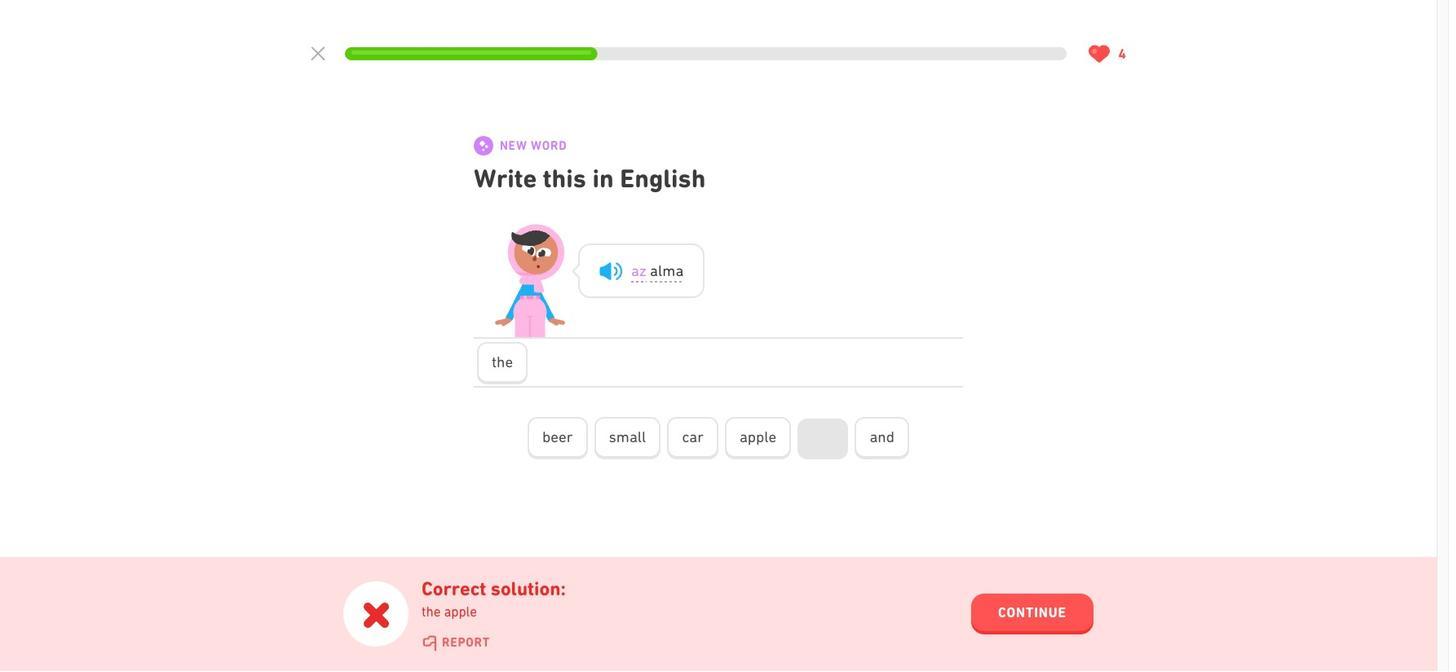 Task type: locate. For each thing, give the bounding box(es) containing it.
continue button
[[971, 594, 1094, 635]]

a right l
[[676, 263, 684, 280]]

correct
[[422, 578, 486, 601]]

this
[[543, 163, 586, 194]]

and button
[[855, 418, 909, 460]]

and
[[870, 429, 894, 446]]

a for l
[[650, 263, 658, 280]]

new word
[[500, 139, 567, 153]]

1 vertical spatial the
[[422, 604, 441, 621]]

a left l
[[631, 263, 639, 280]]

3 a from the left
[[676, 263, 684, 280]]

apple
[[740, 429, 777, 446], [444, 604, 477, 621]]

in
[[592, 163, 614, 194]]

alma image
[[650, 263, 684, 283]]

the
[[492, 354, 513, 371], [422, 604, 441, 621]]

apple down the correct
[[444, 604, 477, 621]]

write
[[474, 163, 537, 194]]

m
[[662, 263, 676, 280]]

beer button
[[528, 418, 588, 460]]

small
[[609, 429, 646, 446]]

a right z
[[650, 263, 658, 280]]

beer
[[542, 429, 573, 446]]

0 vertical spatial the
[[492, 354, 513, 371]]

car button
[[667, 418, 718, 460]]

progress bar
[[345, 47, 1066, 60]]

0 horizontal spatial apple
[[444, 604, 477, 621]]

1 horizontal spatial a
[[650, 263, 658, 280]]

a for z
[[631, 263, 639, 280]]

apple inside 'correct solution: the apple'
[[444, 604, 477, 621]]

az image
[[631, 263, 646, 283]]

a
[[631, 263, 639, 280], [650, 263, 658, 280], [676, 263, 684, 280]]

1 vertical spatial apple
[[444, 604, 477, 621]]

1 a from the left
[[631, 263, 639, 280]]

1 horizontal spatial apple
[[740, 429, 777, 446]]

1 horizontal spatial the
[[492, 354, 513, 371]]

0 horizontal spatial a
[[631, 263, 639, 280]]

0 vertical spatial apple
[[740, 429, 777, 446]]

0 horizontal spatial the
[[422, 604, 441, 621]]

apple right car on the bottom of the page
[[740, 429, 777, 446]]

apple inside apple button
[[740, 429, 777, 446]]

english
[[620, 163, 706, 194]]

2 a from the left
[[650, 263, 658, 280]]

apple button
[[725, 418, 791, 460]]

4
[[1118, 46, 1126, 62]]

2 horizontal spatial a
[[676, 263, 684, 280]]

small button
[[594, 418, 661, 460]]



Task type: vqa. For each thing, say whether or not it's contained in the screenshot.
Nicely done!
no



Task type: describe. For each thing, give the bounding box(es) containing it.
continue
[[998, 605, 1067, 621]]

word
[[531, 139, 567, 153]]

the inside the button
[[492, 354, 513, 371]]

correct solution: the apple
[[422, 578, 566, 621]]

write this in english
[[474, 163, 706, 194]]

report button
[[422, 636, 490, 652]]

a z
[[631, 263, 646, 280]]

the button
[[477, 343, 528, 385]]

solution:
[[491, 578, 566, 601]]

l
[[658, 263, 662, 280]]

the inside 'correct solution: the apple'
[[422, 604, 441, 621]]

new
[[500, 139, 527, 153]]

report
[[442, 636, 490, 651]]

a l m a
[[650, 263, 684, 280]]

z
[[639, 263, 646, 280]]

car
[[682, 429, 704, 446]]



